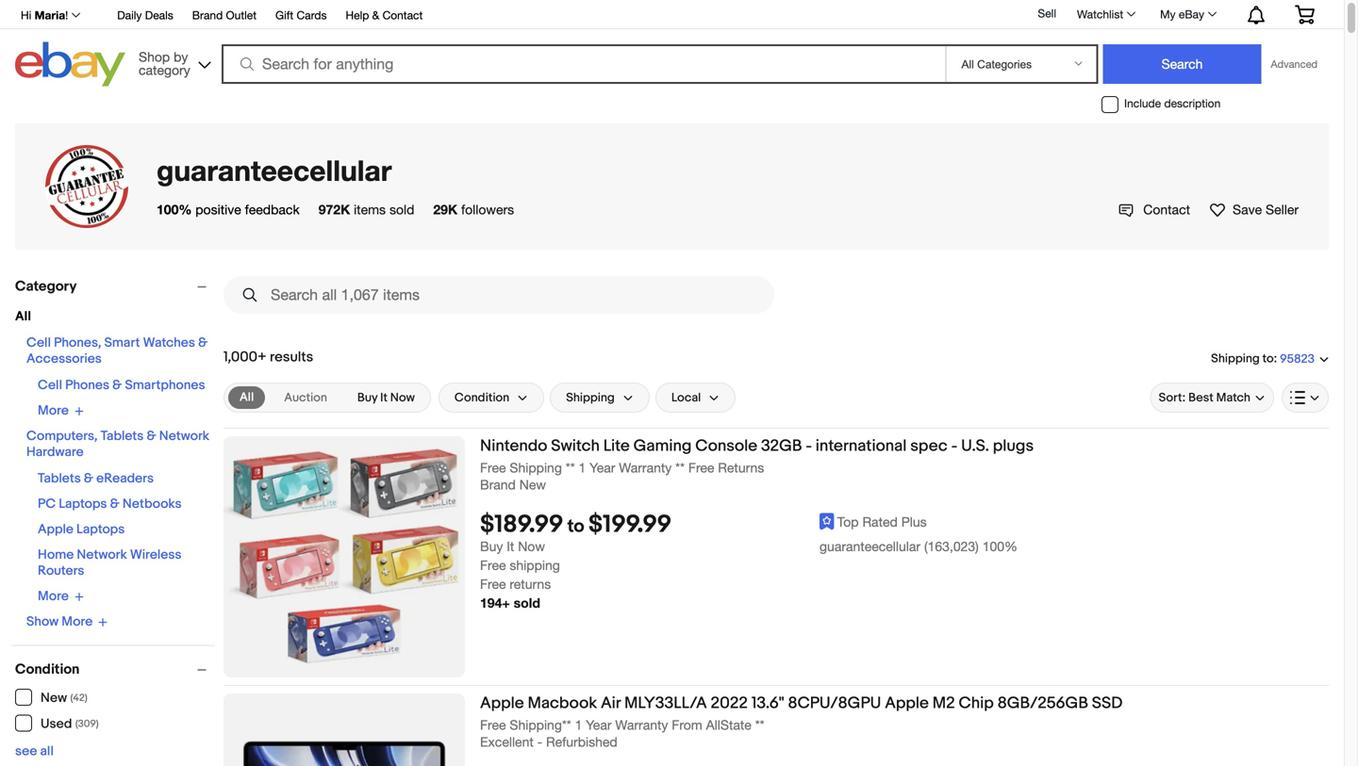 Task type: vqa. For each thing, say whether or not it's contained in the screenshot.
bids in the 0 BIDS · 3H 45M LEFT (TODAY 02:03 PM) +$100.04 SHIPPING
no



Task type: describe. For each thing, give the bounding box(es) containing it.
& down ereaders
[[110, 497, 120, 513]]

nintendo switch lite gaming console 32gb - international spec - u.s. plugs heading
[[480, 437, 1034, 457]]

outlet
[[226, 8, 257, 22]]

year inside nintendo switch lite gaming console 32gb - international spec - u.s. plugs free  shipping ** 1 year warranty ** free returns brand new
[[590, 460, 615, 476]]

:
[[1274, 352, 1277, 366]]

1 horizontal spatial it
[[507, 539, 514, 555]]

top
[[837, 514, 859, 530]]

save seller
[[1233, 202, 1299, 217]]

auction
[[284, 391, 327, 405]]

auction link
[[273, 387, 339, 409]]

phones,
[[54, 335, 101, 351]]

& up pc laptops & netbooks 'link'
[[84, 471, 93, 487]]

(309)
[[75, 719, 99, 731]]

plugs
[[993, 437, 1034, 457]]

1 horizontal spatial -
[[806, 437, 812, 457]]

shipping
[[510, 558, 560, 573]]

1,000+ results
[[224, 349, 313, 366]]

watchlist link
[[1067, 3, 1144, 25]]

help
[[346, 8, 369, 22]]

$189.99 to $199.99
[[480, 511, 672, 540]]

shipping inside nintendo switch lite gaming console 32gb - international spec - u.s. plugs free  shipping ** 1 year warranty ** free returns brand new
[[510, 460, 562, 476]]

pc
[[38, 497, 56, 513]]

brand inside nintendo switch lite gaming console 32gb - international spec - u.s. plugs free  shipping ** 1 year warranty ** free returns brand new
[[480, 477, 516, 493]]

wireless
[[130, 548, 182, 564]]

free inside the apple macbook air mly33ll/a 2022 13.6" 8cpu/8gpu apple m2 chip 8gb/256gb ssd free shipping** 1 year warranty from allstate ** excellent - refurbished
[[480, 718, 506, 733]]

2 more button from the top
[[38, 589, 84, 605]]

tablets inside 'tablets & ereaders pc laptops & netbooks apple laptops home network wireless routers'
[[38, 471, 81, 487]]

cell for cell phones, smart watches & accessories
[[26, 335, 51, 351]]

contact inside the account navigation
[[383, 8, 423, 22]]

Search for anything text field
[[224, 46, 942, 82]]

brand inside the account navigation
[[192, 8, 223, 22]]

972k items sold
[[319, 202, 414, 217]]

0 horizontal spatial **
[[566, 460, 575, 476]]

apple macbook air mly33ll/a 2022 13.6" 8cpu/8gpu apple m2 chip 8gb/256gb ssd free shipping** 1 year warranty from allstate ** excellent - refurbished
[[480, 694, 1123, 751]]

shop by category banner
[[10, 0, 1329, 91]]

1 more button from the top
[[38, 403, 84, 419]]

m2
[[933, 694, 955, 714]]

none submit inside shop by category 'banner'
[[1103, 44, 1262, 84]]

100% inside guaranteecellular (163,023) 100% free shipping free returns 194+ sold
[[983, 539, 1018, 555]]

category
[[139, 62, 190, 78]]

0 vertical spatial all
[[15, 309, 31, 325]]

to for $189.99
[[568, 516, 584, 538]]

0 vertical spatial laptops
[[59, 497, 107, 513]]

tablets & ereaders pc laptops & netbooks apple laptops home network wireless routers
[[38, 471, 182, 580]]

cell phones, smart watches & accessories link
[[26, 335, 208, 367]]

(42)
[[70, 693, 87, 705]]

guaranteecellular link
[[157, 153, 392, 187]]

2022
[[711, 694, 748, 714]]

all inside main content
[[240, 390, 254, 405]]

maria
[[35, 8, 65, 22]]

** inside the apple macbook air mly33ll/a 2022 13.6" 8cpu/8gpu apple m2 chip 8gb/256gb ssd free shipping** 1 year warranty from allstate ** excellent - refurbished
[[755, 718, 765, 733]]

nintendo
[[480, 437, 547, 457]]

100% positive feedback
[[157, 202, 300, 217]]

category button
[[15, 278, 215, 295]]

chip
[[959, 694, 994, 714]]

gaming
[[633, 437, 692, 457]]

items
[[354, 202, 386, 217]]

0 horizontal spatial now
[[390, 391, 415, 405]]

cell for cell phones & smartphones
[[38, 378, 62, 394]]

air
[[601, 694, 621, 714]]

brand outlet link
[[192, 6, 257, 26]]

0 horizontal spatial condition button
[[15, 662, 215, 679]]

top rated plus image
[[820, 513, 835, 530]]

advanced
[[1271, 58, 1318, 70]]

0 vertical spatial buy
[[357, 391, 378, 405]]

0 vertical spatial sold
[[389, 202, 414, 217]]

routers
[[38, 564, 84, 580]]

smartphones
[[125, 378, 205, 394]]

shipping button
[[550, 383, 650, 413]]

nintendo switch lite gaming console 32gb - international spec - u.s. plugs link
[[480, 437, 1329, 460]]

shipping**
[[510, 718, 571, 733]]

main content containing $189.99
[[224, 269, 1329, 767]]

help & contact link
[[346, 6, 423, 26]]

lite
[[603, 437, 630, 457]]

best
[[1189, 391, 1214, 405]]

1 vertical spatial contact
[[1143, 202, 1190, 217]]

apple macbook air mly33ll/a 2022 13.6" 8cpu/8gpu apple m2 chip 8gb/256gb ssd heading
[[480, 694, 1123, 714]]

listing options selector. list view selected. image
[[1290, 390, 1321, 406]]

computers,
[[26, 429, 98, 445]]

my ebay
[[1160, 8, 1204, 21]]

1 inside nintendo switch lite gaming console 32gb - international spec - u.s. plugs free  shipping ** 1 year warranty ** free returns brand new
[[579, 460, 586, 476]]

8gb/256gb
[[998, 694, 1088, 714]]

shop
[[139, 49, 170, 65]]

guaranteecellular image
[[45, 145, 128, 229]]

from
[[672, 718, 702, 733]]

advanced link
[[1262, 45, 1327, 83]]

new (42)
[[41, 691, 87, 707]]

show more button
[[26, 615, 108, 631]]

cell phones, smart watches & accessories
[[26, 335, 208, 367]]

watchlist
[[1077, 8, 1123, 21]]

gift cards
[[275, 8, 327, 22]]

shipping for shipping to : 95823
[[1211, 352, 1260, 366]]

help & contact
[[346, 8, 423, 22]]

1,000+
[[224, 349, 267, 366]]

& inside the computers, tablets & network hardware
[[147, 429, 156, 445]]

1 vertical spatial buy it now
[[480, 539, 545, 555]]

match
[[1216, 391, 1251, 405]]

local
[[671, 391, 701, 405]]

returns
[[718, 460, 764, 476]]

allstate
[[706, 718, 752, 733]]

warranty inside the apple macbook air mly33ll/a 2022 13.6" 8cpu/8gpu apple m2 chip 8gb/256gb ssd free shipping** 1 year warranty from allstate ** excellent - refurbished
[[615, 718, 668, 733]]

year inside the apple macbook air mly33ll/a 2022 13.6" 8cpu/8gpu apple m2 chip 8gb/256gb ssd free shipping** 1 year warranty from allstate ** excellent - refurbished
[[586, 718, 612, 733]]

network inside the computers, tablets & network hardware
[[159, 429, 209, 445]]

spec
[[910, 437, 948, 457]]

daily
[[117, 8, 142, 22]]

my ebay link
[[1150, 3, 1225, 25]]

972k
[[319, 202, 350, 217]]

sort: best match
[[1159, 391, 1251, 405]]

all link
[[228, 387, 265, 409]]

guaranteecellular for guaranteecellular
[[157, 153, 392, 187]]

used (309)
[[41, 717, 99, 733]]

- inside the apple macbook air mly33ll/a 2022 13.6" 8cpu/8gpu apple m2 chip 8gb/256gb ssd free shipping** 1 year warranty from allstate ** excellent - refurbished
[[537, 735, 542, 751]]

see all
[[15, 744, 54, 760]]

apple laptops link
[[38, 522, 125, 538]]

apple for apple
[[885, 694, 929, 714]]

all
[[40, 744, 54, 760]]

network inside 'tablets & ereaders pc laptops & netbooks apple laptops home network wireless routers'
[[77, 548, 127, 564]]



Task type: locate. For each thing, give the bounding box(es) containing it.
shipping inside shipping to : 95823
[[1211, 352, 1260, 366]]

positive
[[195, 202, 241, 217]]

hardware
[[26, 445, 84, 461]]

brand outlet
[[192, 8, 257, 22]]

None submit
[[1103, 44, 1262, 84]]

description
[[1164, 97, 1221, 110]]

show
[[26, 615, 59, 631]]

1 horizontal spatial shipping
[[566, 391, 615, 405]]

0 horizontal spatial all
[[15, 309, 31, 325]]

laptops down pc laptops & netbooks 'link'
[[76, 522, 125, 538]]

contact right help
[[383, 8, 423, 22]]

0 horizontal spatial 100%
[[157, 202, 192, 217]]

it right auction
[[380, 391, 388, 405]]

network
[[159, 429, 209, 445], [77, 548, 127, 564]]

buy right auction
[[357, 391, 378, 405]]

0 horizontal spatial buy it now
[[357, 391, 415, 405]]

0 vertical spatial more
[[38, 403, 69, 419]]

tablets
[[101, 429, 144, 445], [38, 471, 81, 487]]

1 vertical spatial more
[[38, 589, 69, 605]]

1 horizontal spatial apple
[[480, 694, 524, 714]]

condition up new (42)
[[15, 662, 80, 679]]

0 horizontal spatial network
[[77, 548, 127, 564]]

1 horizontal spatial now
[[518, 539, 545, 555]]

guaranteecellular inside guaranteecellular (163,023) 100% free shipping free returns 194+ sold
[[820, 539, 921, 555]]

0 vertical spatial 1
[[579, 460, 586, 476]]

1 vertical spatial it
[[507, 539, 514, 555]]

0 horizontal spatial brand
[[192, 8, 223, 22]]

buy up 194+ on the bottom of page
[[480, 539, 503, 555]]

see
[[15, 744, 37, 760]]

1 vertical spatial laptops
[[76, 522, 125, 538]]

0 horizontal spatial condition
[[15, 662, 80, 679]]

1 vertical spatial condition button
[[15, 662, 215, 679]]

0 vertical spatial guaranteecellular
[[157, 153, 392, 187]]

2 horizontal spatial apple
[[885, 694, 929, 714]]

** down switch
[[566, 460, 575, 476]]

to left $199.99
[[568, 516, 584, 538]]

1 horizontal spatial brand
[[480, 477, 516, 493]]

apple macbook air mly33ll/a 2022 13.6" 8cpu/8gpu apple m2 chip 8gb/256gb ssd link
[[480, 694, 1329, 717]]

warranty down gaming
[[619, 460, 672, 476]]

shop by category button
[[130, 42, 215, 83]]

1 vertical spatial network
[[77, 548, 127, 564]]

guaranteecellular (163,023) 100% free shipping free returns 194+ sold
[[480, 539, 1018, 611]]

1 horizontal spatial **
[[676, 460, 685, 476]]

0 vertical spatial warranty
[[619, 460, 672, 476]]

1 horizontal spatial buy
[[480, 539, 503, 555]]

0 vertical spatial condition
[[455, 391, 510, 405]]

account navigation
[[10, 0, 1329, 29]]

contact
[[383, 8, 423, 22], [1143, 202, 1190, 217]]

& right phones
[[112, 378, 122, 394]]

1
[[579, 460, 586, 476], [575, 718, 582, 733]]

sold inside guaranteecellular (163,023) 100% free shipping free returns 194+ sold
[[514, 596, 540, 611]]

100% right (163,023)
[[983, 539, 1018, 555]]

0 vertical spatial contact
[[383, 8, 423, 22]]

2 vertical spatial shipping
[[510, 460, 562, 476]]

0 vertical spatial to
[[1263, 352, 1274, 366]]

new up $189.99
[[519, 477, 546, 493]]

1 horizontal spatial condition button
[[439, 383, 544, 413]]

brand down nintendo
[[480, 477, 516, 493]]

shipping up switch
[[566, 391, 615, 405]]

Search all 1,067 items field
[[224, 276, 774, 314]]

0 horizontal spatial -
[[537, 735, 542, 751]]

new inside nintendo switch lite gaming console 32gb - international spec - u.s. plugs free  shipping ** 1 year warranty ** free returns brand new
[[519, 477, 546, 493]]

condition button up nintendo
[[439, 383, 544, 413]]

shipping up match
[[1211, 352, 1260, 366]]

more right show
[[62, 615, 93, 631]]

2 horizontal spatial shipping
[[1211, 352, 1260, 366]]

0 vertical spatial year
[[590, 460, 615, 476]]

more button
[[38, 403, 84, 419], [38, 589, 84, 605]]

more button down routers
[[38, 589, 84, 605]]

apple macbook air mly33ll/a 2022 13.6" 8cpu/8gpu apple m2 chip 8gb/256gb ssd image
[[224, 742, 465, 767]]

0 vertical spatial shipping
[[1211, 352, 1260, 366]]

international
[[816, 437, 907, 457]]

1 vertical spatial to
[[568, 516, 584, 538]]

condition
[[455, 391, 510, 405], [15, 662, 80, 679]]

1 vertical spatial shipping
[[566, 391, 615, 405]]

cell left phones,
[[26, 335, 51, 351]]

0 vertical spatial cell
[[26, 335, 51, 351]]

0 vertical spatial now
[[390, 391, 415, 405]]

apple left m2
[[885, 694, 929, 714]]

nintendo switch lite gaming console 32gb - international spec - u.s. plugs free  shipping ** 1 year warranty ** free returns brand new
[[480, 437, 1034, 493]]

& up ereaders
[[147, 429, 156, 445]]

** down 13.6"
[[755, 718, 765, 733]]

warranty inside nintendo switch lite gaming console 32gb - international spec - u.s. plugs free  shipping ** 1 year warranty ** free returns brand new
[[619, 460, 672, 476]]

tablets inside the computers, tablets & network hardware
[[101, 429, 144, 445]]

cell down accessories at the left of the page
[[38, 378, 62, 394]]

it up shipping
[[507, 539, 514, 555]]

all down 1,000+
[[240, 390, 254, 405]]

guaranteecellular up feedback
[[157, 153, 392, 187]]

more
[[38, 403, 69, 419], [38, 589, 69, 605], [62, 615, 93, 631]]

daily deals link
[[117, 6, 173, 26]]

deals
[[145, 8, 173, 22]]

accessories
[[26, 351, 102, 367]]

save
[[1233, 202, 1262, 217]]

local button
[[655, 383, 736, 413]]

switch
[[551, 437, 600, 457]]

main content
[[224, 269, 1329, 767]]

contact left save
[[1143, 202, 1190, 217]]

hi maria !
[[21, 8, 68, 22]]

** down gaming
[[676, 460, 685, 476]]

apple up excellent
[[480, 694, 524, 714]]

0 vertical spatial network
[[159, 429, 209, 445]]

condition button
[[439, 383, 544, 413], [15, 662, 215, 679]]

laptops up apple laptops link
[[59, 497, 107, 513]]

& right help
[[372, 8, 379, 22]]

2 horizontal spatial -
[[951, 437, 958, 457]]

sold down returns
[[514, 596, 540, 611]]

macbook
[[528, 694, 597, 714]]

buy it now right auction
[[357, 391, 415, 405]]

- right the 32gb
[[806, 437, 812, 457]]

tablets down hardware
[[38, 471, 81, 487]]

network down apple laptops link
[[77, 548, 127, 564]]

more for second 'more' button from the top of the page
[[38, 589, 69, 605]]

& inside the account navigation
[[372, 8, 379, 22]]

1 vertical spatial now
[[518, 539, 545, 555]]

gift cards link
[[275, 6, 327, 26]]

1 vertical spatial buy
[[480, 539, 503, 555]]

1 horizontal spatial sold
[[514, 596, 540, 611]]

smart
[[104, 335, 140, 351]]

1 vertical spatial warranty
[[615, 718, 668, 733]]

- down shipping**
[[537, 735, 542, 751]]

sort:
[[1159, 391, 1186, 405]]

console
[[695, 437, 758, 457]]

2 horizontal spatial **
[[755, 718, 765, 733]]

condition button up "(42)" at the left
[[15, 662, 215, 679]]

0 vertical spatial buy it now
[[357, 391, 415, 405]]

95823
[[1280, 352, 1315, 367]]

1 horizontal spatial network
[[159, 429, 209, 445]]

1 horizontal spatial buy it now
[[480, 539, 545, 555]]

phones
[[65, 378, 109, 394]]

13.6"
[[752, 694, 784, 714]]

computers, tablets & network hardware
[[26, 429, 209, 461]]

shipping
[[1211, 352, 1260, 366], [566, 391, 615, 405], [510, 460, 562, 476]]

gift
[[275, 8, 293, 22]]

pc laptops & netbooks link
[[38, 497, 182, 513]]

shipping for shipping
[[566, 391, 615, 405]]

shop by category
[[139, 49, 190, 78]]

0 vertical spatial 100%
[[157, 202, 192, 217]]

8cpu/8gpu
[[788, 694, 881, 714]]

guaranteecellular down rated
[[820, 539, 921, 555]]

nintendo switch lite gaming console 32gb - international spec - u.s. plugs image
[[224, 442, 465, 673]]

2 vertical spatial more
[[62, 615, 93, 631]]

watches
[[143, 335, 195, 351]]

shipping inside "dropdown button"
[[566, 391, 615, 405]]

1 horizontal spatial contact
[[1143, 202, 1190, 217]]

32gb
[[761, 437, 802, 457]]

& inside cell phones, smart watches & accessories
[[198, 335, 208, 351]]

0 horizontal spatial contact
[[383, 8, 423, 22]]

network down smartphones
[[159, 429, 209, 445]]

cell inside cell phones, smart watches & accessories
[[26, 335, 51, 351]]

29k
[[433, 202, 458, 217]]

0 vertical spatial condition button
[[439, 383, 544, 413]]

1 vertical spatial tablets
[[38, 471, 81, 487]]

year down lite
[[590, 460, 615, 476]]

mly33ll/a
[[624, 694, 707, 714]]

0 horizontal spatial to
[[568, 516, 584, 538]]

1 horizontal spatial tablets
[[101, 429, 144, 445]]

0 vertical spatial it
[[380, 391, 388, 405]]

0 horizontal spatial sold
[[389, 202, 414, 217]]

1 horizontal spatial condition
[[455, 391, 510, 405]]

home network wireless routers link
[[38, 548, 182, 580]]

now
[[390, 391, 415, 405], [518, 539, 545, 555]]

sold
[[389, 202, 414, 217], [514, 596, 540, 611]]

1 vertical spatial 100%
[[983, 539, 1018, 555]]

0 horizontal spatial new
[[41, 691, 67, 707]]

guaranteecellular for guaranteecellular (163,023) 100% free shipping free returns 194+ sold
[[820, 539, 921, 555]]

shipping down nintendo
[[510, 460, 562, 476]]

0 horizontal spatial buy
[[357, 391, 378, 405]]

by
[[174, 49, 188, 65]]

0 horizontal spatial guaranteecellular
[[157, 153, 392, 187]]

$189.99
[[480, 511, 563, 540]]

category
[[15, 278, 77, 295]]

1 vertical spatial condition
[[15, 662, 80, 679]]

sell link
[[1029, 7, 1065, 20]]

1 vertical spatial all
[[240, 390, 254, 405]]

1 vertical spatial brand
[[480, 477, 516, 493]]

new left "(42)" at the left
[[41, 691, 67, 707]]

100% left positive on the left top of the page
[[157, 202, 192, 217]]

my
[[1160, 8, 1176, 21]]

warranty
[[619, 460, 672, 476], [615, 718, 668, 733]]

new
[[519, 477, 546, 493], [41, 691, 67, 707]]

1 horizontal spatial to
[[1263, 352, 1274, 366]]

more button up computers,
[[38, 403, 84, 419]]

0 vertical spatial new
[[519, 477, 546, 493]]

1 vertical spatial guaranteecellular
[[820, 539, 921, 555]]

sort: best match button
[[1150, 383, 1274, 413]]

ereaders
[[96, 471, 154, 487]]

computers, tablets & network hardware link
[[26, 429, 209, 461]]

1 vertical spatial new
[[41, 691, 67, 707]]

more for 2nd 'more' button from the bottom
[[38, 403, 69, 419]]

1 horizontal spatial 100%
[[983, 539, 1018, 555]]

& right watches
[[198, 335, 208, 351]]

to left "95823"
[[1263, 352, 1274, 366]]

feedback
[[245, 202, 300, 217]]

ssd
[[1092, 694, 1123, 714]]

hi
[[21, 8, 31, 22]]

- left u.s.
[[951, 437, 958, 457]]

0 horizontal spatial shipping
[[510, 460, 562, 476]]

brand left outlet
[[192, 8, 223, 22]]

guaranteecellular
[[157, 153, 392, 187], [820, 539, 921, 555]]

results
[[270, 349, 313, 366]]

apple inside 'tablets & ereaders pc laptops & netbooks apple laptops home network wireless routers'
[[38, 522, 74, 538]]

0 vertical spatial brand
[[192, 8, 223, 22]]

netbooks
[[123, 497, 182, 513]]

1 vertical spatial year
[[586, 718, 612, 733]]

All selected text field
[[240, 390, 254, 407]]

condition up nintendo
[[455, 391, 510, 405]]

more up the show more
[[38, 589, 69, 605]]

all down category
[[15, 309, 31, 325]]

1 inside the apple macbook air mly33ll/a 2022 13.6" 8cpu/8gpu apple m2 chip 8gb/256gb ssd free shipping** 1 year warranty from allstate ** excellent - refurbished
[[575, 718, 582, 733]]

1 horizontal spatial new
[[519, 477, 546, 493]]

0 vertical spatial tablets
[[101, 429, 144, 445]]

sold right items
[[389, 202, 414, 217]]

apple up the home
[[38, 522, 74, 538]]

0 vertical spatial more button
[[38, 403, 84, 419]]

tablets up ereaders
[[101, 429, 144, 445]]

1 vertical spatial cell
[[38, 378, 62, 394]]

1 down switch
[[579, 460, 586, 476]]

cell
[[26, 335, 51, 351], [38, 378, 62, 394]]

buy it now up shipping
[[480, 539, 545, 555]]

1 horizontal spatial guaranteecellular
[[820, 539, 921, 555]]

to for shipping to
[[1263, 352, 1274, 366]]

$199.99
[[588, 511, 672, 540]]

your shopping cart image
[[1294, 5, 1316, 24]]

excellent
[[480, 735, 534, 751]]

to inside shipping to : 95823
[[1263, 352, 1274, 366]]

sell
[[1038, 7, 1056, 20]]

1 horizontal spatial all
[[240, 390, 254, 405]]

to inside $189.99 to $199.99
[[568, 516, 584, 538]]

0 horizontal spatial apple
[[38, 522, 74, 538]]

all
[[15, 309, 31, 325], [240, 390, 254, 405]]

1 up refurbished
[[575, 718, 582, 733]]

save seller button
[[1209, 200, 1299, 220]]

include
[[1124, 97, 1161, 110]]

tablets & ereaders link
[[38, 471, 154, 487]]

year up refurbished
[[586, 718, 612, 733]]

apple for tablets
[[38, 522, 74, 538]]

0 horizontal spatial tablets
[[38, 471, 81, 487]]

1 vertical spatial 1
[[575, 718, 582, 733]]

more up computers,
[[38, 403, 69, 419]]

1 vertical spatial more button
[[38, 589, 84, 605]]

0 horizontal spatial it
[[380, 391, 388, 405]]

refurbished
[[546, 735, 618, 751]]

free
[[480, 460, 506, 476], [688, 460, 714, 476], [480, 558, 506, 573], [480, 577, 506, 592], [480, 718, 506, 733]]

returns
[[510, 577, 551, 592]]

warranty down the mly33ll/a
[[615, 718, 668, 733]]

1 vertical spatial sold
[[514, 596, 540, 611]]



